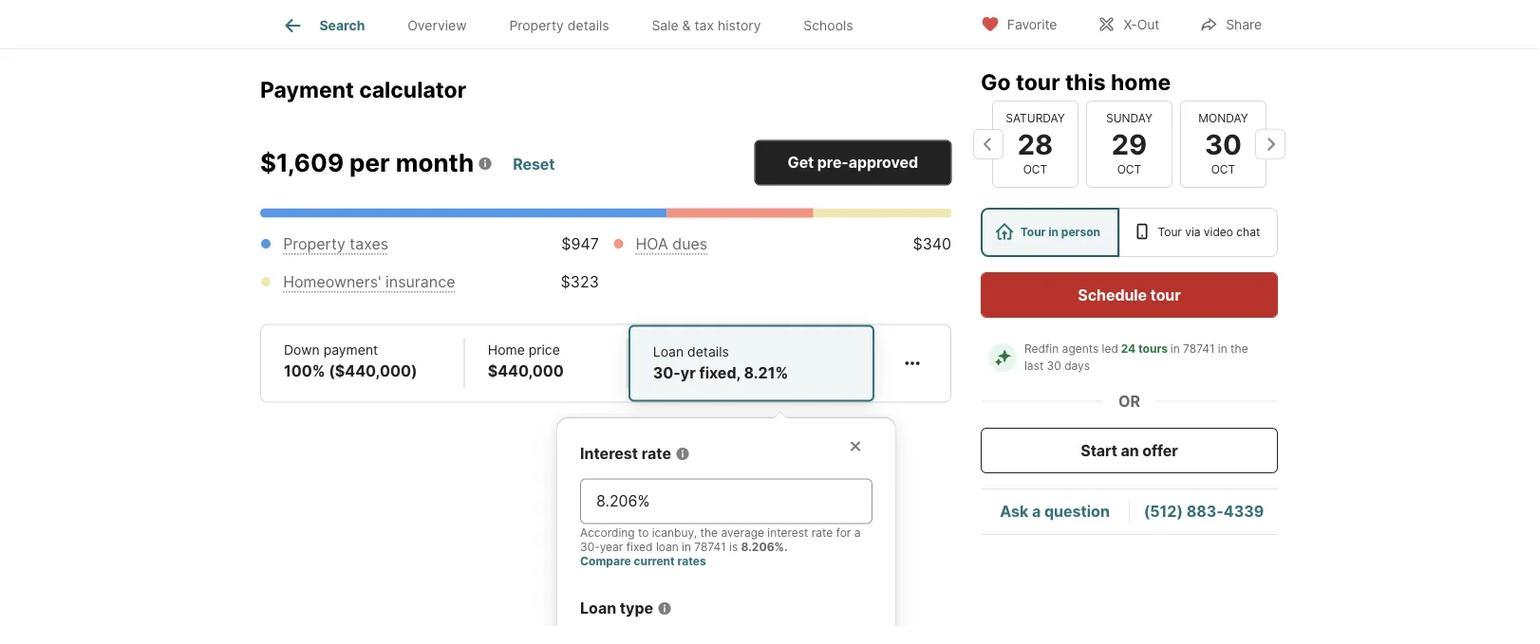 Task type: describe. For each thing, give the bounding box(es) containing it.
chat
[[1237, 226, 1261, 239]]

883-
[[1187, 503, 1224, 521]]

interest
[[768, 527, 809, 541]]

$1,609 per month
[[260, 148, 474, 178]]

78741 inside according to icanbuy, the average interest rate for a 30-year fixed loan in 78741 is 8.206 %. compare current rates
[[695, 541, 726, 555]]

monday
[[1199, 111, 1248, 125]]

tour via video chat
[[1158, 226, 1261, 239]]

taxes
[[350, 235, 389, 254]]

favorite
[[1007, 17, 1057, 33]]

%.
[[775, 541, 788, 555]]

the inside in the last 30 days
[[1231, 342, 1249, 356]]

hoa dues link
[[636, 235, 708, 254]]

&
[[682, 17, 691, 33]]

previous image
[[973, 129, 1004, 159]]

start an offer button
[[981, 428, 1278, 474]]

last
[[1025, 359, 1044, 373]]

schedule tour
[[1078, 286, 1181, 304]]

$440,000
[[488, 362, 564, 381]]

an
[[1121, 442, 1139, 460]]

home
[[1111, 68, 1171, 95]]

hoa dues
[[636, 235, 708, 254]]

$340
[[913, 235, 952, 254]]

person
[[1062, 226, 1101, 239]]

compare
[[580, 555, 631, 569]]

property for property details
[[509, 17, 564, 33]]

tour for tour in person
[[1021, 226, 1046, 239]]

search link
[[281, 14, 365, 37]]

schools tab
[[782, 3, 875, 48]]

overview
[[408, 17, 467, 33]]

get pre-approved button
[[754, 140, 952, 186]]

month
[[396, 148, 474, 178]]

go
[[981, 68, 1011, 95]]

tour in person
[[1021, 226, 1101, 239]]

(512)
[[1144, 503, 1183, 521]]

sale
[[652, 17, 679, 33]]

property details tab
[[488, 3, 631, 48]]

schools
[[804, 17, 853, 33]]

led
[[1102, 342, 1119, 356]]

oct for 28
[[1023, 163, 1048, 177]]

rates
[[678, 555, 706, 569]]

type
[[620, 600, 654, 618]]

hoa
[[636, 235, 668, 254]]

loan type
[[580, 600, 654, 618]]

start an offer
[[1081, 442, 1178, 460]]

payment
[[324, 342, 378, 359]]

home price $440,000
[[488, 342, 564, 381]]

28
[[1018, 127, 1053, 161]]

tab list containing search
[[260, 0, 890, 48]]

100%
[[284, 362, 325, 381]]

approved
[[849, 154, 918, 172]]

share button
[[1184, 4, 1278, 43]]

loan
[[656, 541, 679, 555]]

0 horizontal spatial rate
[[642, 445, 671, 464]]

video
[[1204, 226, 1234, 239]]

29
[[1112, 127, 1147, 161]]

interest rate
[[580, 445, 671, 464]]

next image
[[1255, 129, 1286, 159]]

$323
[[561, 273, 599, 292]]

days
[[1065, 359, 1090, 373]]

ask
[[1000, 503, 1029, 521]]

favorite button
[[965, 4, 1074, 43]]

payment
[[260, 76, 354, 103]]

fixed
[[627, 541, 653, 555]]

price
[[529, 342, 560, 359]]

tour in person option
[[981, 208, 1119, 257]]

the inside according to icanbuy, the average interest rate for a 30-year fixed loan in 78741 is 8.206 %. compare current rates
[[700, 527, 718, 541]]

reset
[[513, 155, 555, 173]]

sunday
[[1106, 111, 1153, 125]]

saturday
[[1006, 111, 1065, 125]]

tour via video chat option
[[1119, 208, 1278, 257]]

tour for schedule
[[1151, 286, 1181, 304]]

for
[[836, 527, 851, 541]]

$1,609
[[260, 148, 344, 178]]

rate inside according to icanbuy, the average interest rate for a 30-year fixed loan in 78741 is 8.206 %. compare current rates
[[812, 527, 833, 541]]

interest
[[580, 445, 638, 464]]

ask a question link
[[1000, 503, 1110, 521]]

property taxes
[[283, 235, 389, 254]]

x-out button
[[1081, 4, 1176, 43]]

pre-
[[818, 154, 849, 172]]

out
[[1137, 17, 1160, 33]]

30 inside monday 30 oct
[[1205, 127, 1242, 161]]

dues
[[673, 235, 708, 254]]



Task type: locate. For each thing, give the bounding box(es) containing it.
($440,000)
[[329, 362, 417, 381]]

redfin
[[1025, 342, 1059, 356]]

tour left "via"
[[1158, 226, 1182, 239]]

30
[[1205, 127, 1242, 161], [1047, 359, 1062, 373]]

None button
[[992, 100, 1079, 188], [1086, 100, 1173, 188], [1180, 100, 1267, 188], [992, 100, 1079, 188], [1086, 100, 1173, 188], [1180, 100, 1267, 188]]

30- left fixed,
[[653, 364, 681, 383]]

history
[[718, 17, 761, 33]]

1 horizontal spatial tour
[[1158, 226, 1182, 239]]

compare current rates link
[[580, 555, 706, 569]]

property details
[[509, 17, 609, 33]]

(512) 883-4339
[[1144, 503, 1264, 521]]

30 right last
[[1047, 359, 1062, 373]]

list box
[[981, 208, 1278, 257]]

1 vertical spatial property
[[283, 235, 346, 254]]

property inside tab
[[509, 17, 564, 33]]

oct inside monday 30 oct
[[1212, 163, 1236, 177]]

in inside in the last 30 days
[[1218, 342, 1228, 356]]

loan up yr
[[653, 344, 684, 361]]

1 vertical spatial rate
[[812, 527, 833, 541]]

0 vertical spatial property
[[509, 17, 564, 33]]

30 down monday on the top right of page
[[1205, 127, 1242, 161]]

0 vertical spatial loan
[[653, 344, 684, 361]]

oct inside sunday 29 oct
[[1118, 163, 1142, 177]]

1 horizontal spatial the
[[1231, 342, 1249, 356]]

78741 right tours
[[1183, 342, 1215, 356]]

0 horizontal spatial a
[[854, 527, 861, 541]]

1 vertical spatial 78741
[[695, 541, 726, 555]]

loan left type
[[580, 600, 616, 618]]

0 vertical spatial 30-
[[653, 364, 681, 383]]

loan inside loan details 30-yr fixed, 8.21%
[[653, 344, 684, 361]]

details inside loan details 30-yr fixed, 8.21%
[[688, 344, 729, 361]]

2 horizontal spatial oct
[[1212, 163, 1236, 177]]

tooltip
[[557, 403, 1249, 627]]

0 horizontal spatial 30-
[[580, 541, 600, 555]]

go tour this home
[[981, 68, 1171, 95]]

1 vertical spatial a
[[854, 527, 861, 541]]

in the last 30 days
[[1025, 342, 1252, 373]]

offer
[[1143, 442, 1178, 460]]

per
[[350, 148, 390, 178]]

homeowners' insurance
[[283, 273, 455, 292]]

year
[[600, 541, 623, 555]]

1 tour from the left
[[1021, 226, 1046, 239]]

search
[[319, 17, 365, 33]]

tour up saturday
[[1016, 68, 1060, 95]]

3 oct from the left
[[1212, 163, 1236, 177]]

0 horizontal spatial oct
[[1023, 163, 1048, 177]]

a inside according to icanbuy, the average interest rate for a 30-year fixed loan in 78741 is 8.206 %. compare current rates
[[854, 527, 861, 541]]

details inside tab
[[568, 17, 609, 33]]

details left the sale
[[568, 17, 609, 33]]

details for loan details 30-yr fixed, 8.21%
[[688, 344, 729, 361]]

sale & tax history
[[652, 17, 761, 33]]

the right tours
[[1231, 342, 1249, 356]]

the up rates
[[700, 527, 718, 541]]

rate
[[642, 445, 671, 464], [812, 527, 833, 541]]

in inside tour in person option
[[1049, 226, 1059, 239]]

0 vertical spatial the
[[1231, 342, 1249, 356]]

the
[[1231, 342, 1249, 356], [700, 527, 718, 541]]

1 vertical spatial loan
[[580, 600, 616, 618]]

according to icanbuy, the average interest rate for a 30-year fixed loan in 78741 is 8.206 %. compare current rates
[[580, 527, 861, 569]]

this
[[1065, 68, 1106, 95]]

start
[[1081, 442, 1118, 460]]

sale & tax history tab
[[631, 3, 782, 48]]

tour left person
[[1021, 226, 1046, 239]]

question
[[1045, 503, 1110, 521]]

2 tour from the left
[[1158, 226, 1182, 239]]

rate left for
[[812, 527, 833, 541]]

30- inside according to icanbuy, the average interest rate for a 30-year fixed loan in 78741 is 8.206 %. compare current rates
[[580, 541, 600, 555]]

0 horizontal spatial tour
[[1016, 68, 1060, 95]]

0 vertical spatial rate
[[642, 445, 671, 464]]

30- up compare
[[580, 541, 600, 555]]

1 horizontal spatial rate
[[812, 527, 833, 541]]

0 horizontal spatial the
[[700, 527, 718, 541]]

a right for
[[854, 527, 861, 541]]

loan for loan details 30-yr fixed, 8.21%
[[653, 344, 684, 361]]

sunday 29 oct
[[1106, 111, 1153, 177]]

30-
[[653, 364, 681, 383], [580, 541, 600, 555]]

1 vertical spatial 30
[[1047, 359, 1062, 373]]

oct for 29
[[1118, 163, 1142, 177]]

to
[[638, 527, 649, 541]]

x-out
[[1124, 17, 1160, 33]]

None text field
[[596, 491, 857, 513]]

tour inside tour via video chat option
[[1158, 226, 1182, 239]]

2 oct from the left
[[1118, 163, 1142, 177]]

a right ask
[[1032, 503, 1041, 521]]

$947
[[562, 235, 599, 254]]

tours
[[1139, 342, 1168, 356]]

1 horizontal spatial 30
[[1205, 127, 1242, 161]]

details for property details
[[568, 17, 609, 33]]

according
[[580, 527, 635, 541]]

1 vertical spatial tour
[[1151, 286, 1181, 304]]

0 vertical spatial details
[[568, 17, 609, 33]]

tour inside tour in person option
[[1021, 226, 1046, 239]]

tour for go
[[1016, 68, 1060, 95]]

ask a question
[[1000, 503, 1110, 521]]

1 horizontal spatial oct
[[1118, 163, 1142, 177]]

1 oct from the left
[[1023, 163, 1048, 177]]

oct down the 28
[[1023, 163, 1048, 177]]

list box containing tour in person
[[981, 208, 1278, 257]]

homeowners'
[[283, 273, 381, 292]]

property
[[509, 17, 564, 33], [283, 235, 346, 254]]

8.21%
[[744, 364, 788, 383]]

tour for tour via video chat
[[1158, 226, 1182, 239]]

tour inside button
[[1151, 286, 1181, 304]]

1 horizontal spatial details
[[688, 344, 729, 361]]

0 horizontal spatial 30
[[1047, 359, 1062, 373]]

tour right the 'schedule'
[[1151, 286, 1181, 304]]

0 vertical spatial tour
[[1016, 68, 1060, 95]]

0 vertical spatial 78741
[[1183, 342, 1215, 356]]

1 horizontal spatial a
[[1032, 503, 1041, 521]]

icanbuy,
[[652, 527, 697, 541]]

loan
[[653, 344, 684, 361], [580, 600, 616, 618]]

fixed,
[[699, 364, 741, 383]]

0 vertical spatial a
[[1032, 503, 1041, 521]]

details up fixed,
[[688, 344, 729, 361]]

30- inside loan details 30-yr fixed, 8.21%
[[653, 364, 681, 383]]

oct inside saturday 28 oct
[[1023, 163, 1048, 177]]

yr
[[681, 364, 696, 383]]

is
[[729, 541, 738, 555]]

in inside according to icanbuy, the average interest rate for a 30-year fixed loan in 78741 is 8.206 %. compare current rates
[[682, 541, 691, 555]]

homeowners' insurance link
[[283, 273, 455, 292]]

oct down monday on the top right of page
[[1212, 163, 1236, 177]]

loan details 30-yr fixed, 8.21%
[[653, 344, 788, 383]]

a
[[1032, 503, 1041, 521], [854, 527, 861, 541]]

home
[[488, 342, 525, 359]]

get pre-approved
[[788, 154, 918, 172]]

rate right interest
[[642, 445, 671, 464]]

agents
[[1062, 342, 1099, 356]]

0 horizontal spatial loan
[[580, 600, 616, 618]]

oct down 29
[[1118, 163, 1142, 177]]

or
[[1119, 392, 1141, 411]]

redfin agents led 24 tours in 78741
[[1025, 342, 1215, 356]]

0 horizontal spatial 78741
[[695, 541, 726, 555]]

1 horizontal spatial 30-
[[653, 364, 681, 383]]

tab list
[[260, 0, 890, 48]]

property taxes link
[[283, 235, 389, 254]]

tour
[[1021, 226, 1046, 239], [1158, 226, 1182, 239]]

monday 30 oct
[[1199, 111, 1248, 177]]

current
[[634, 555, 675, 569]]

24
[[1121, 342, 1136, 356]]

78741 up rates
[[695, 541, 726, 555]]

1 horizontal spatial property
[[509, 17, 564, 33]]

0 horizontal spatial tour
[[1021, 226, 1046, 239]]

schedule
[[1078, 286, 1147, 304]]

tooltip containing interest rate
[[557, 403, 1249, 627]]

1 vertical spatial 30-
[[580, 541, 600, 555]]

0 horizontal spatial property
[[283, 235, 346, 254]]

reset button
[[512, 147, 556, 181]]

30 inside in the last 30 days
[[1047, 359, 1062, 373]]

1 horizontal spatial tour
[[1151, 286, 1181, 304]]

0 horizontal spatial details
[[568, 17, 609, 33]]

1 horizontal spatial loan
[[653, 344, 684, 361]]

1 vertical spatial details
[[688, 344, 729, 361]]

down payment 100% ($440,000)
[[284, 342, 417, 381]]

loan for loan type
[[580, 600, 616, 618]]

8.206
[[741, 541, 775, 555]]

oct for 30
[[1212, 163, 1236, 177]]

(512) 883-4339 link
[[1144, 503, 1264, 521]]

tour
[[1016, 68, 1060, 95], [1151, 286, 1181, 304]]

insurance
[[386, 273, 455, 292]]

saturday 28 oct
[[1006, 111, 1065, 177]]

1 horizontal spatial 78741
[[1183, 342, 1215, 356]]

property for property taxes
[[283, 235, 346, 254]]

1 vertical spatial the
[[700, 527, 718, 541]]

overview tab
[[386, 3, 488, 48]]

oct
[[1023, 163, 1048, 177], [1118, 163, 1142, 177], [1212, 163, 1236, 177]]

down
[[284, 342, 320, 359]]

0 vertical spatial 30
[[1205, 127, 1242, 161]]

share
[[1226, 17, 1262, 33]]



Task type: vqa. For each thing, say whether or not it's contained in the screenshot.
top rate
yes



